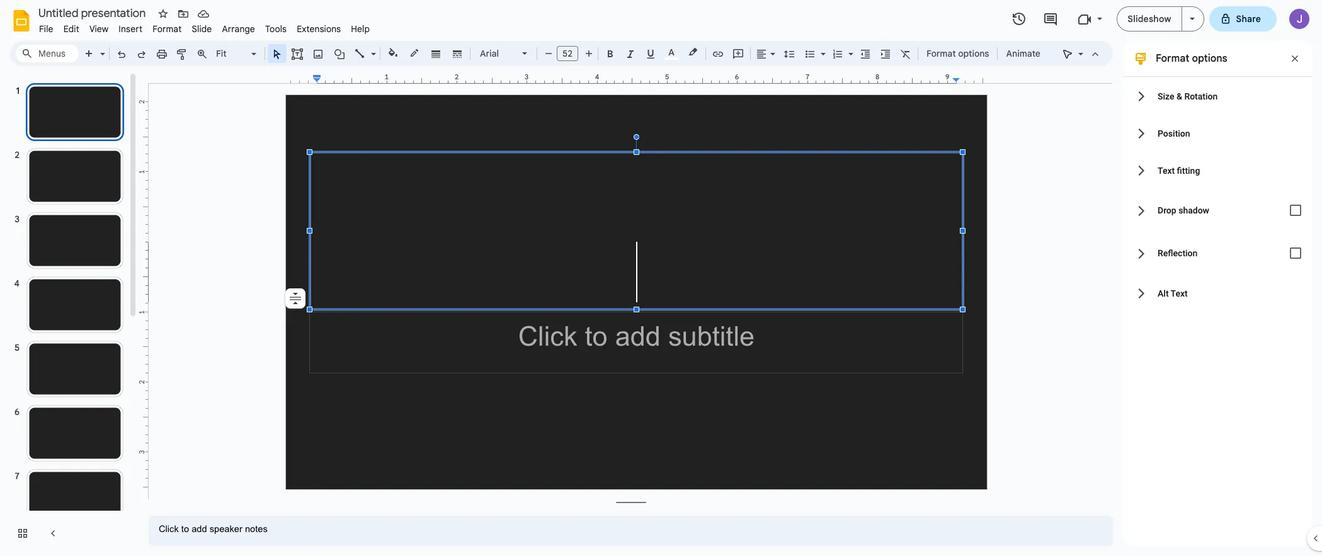 Task type: describe. For each thing, give the bounding box(es) containing it.
insert menu item
[[114, 21, 147, 37]]

slide
[[192, 23, 212, 35]]

options inside section
[[1192, 52, 1227, 65]]

Zoom text field
[[214, 45, 249, 62]]

file
[[39, 23, 53, 35]]

slide menu item
[[187, 21, 217, 37]]

shape image
[[332, 45, 347, 62]]

bulleted list menu image
[[818, 45, 826, 50]]

right margin image
[[953, 74, 987, 83]]

format options inside button
[[926, 48, 989, 59]]

menu bar banner
[[0, 0, 1322, 556]]

view
[[89, 23, 109, 35]]

navigation inside format options application
[[0, 71, 139, 556]]

extensions menu item
[[292, 21, 346, 37]]

font list. arial selected. option
[[480, 45, 515, 62]]

border weight option
[[429, 45, 443, 62]]

mode and view toolbar
[[1057, 41, 1105, 66]]

numbered list menu image
[[845, 45, 853, 50]]

left margin image
[[287, 74, 321, 83]]

file menu item
[[34, 21, 58, 37]]

share button
[[1209, 6, 1277, 31]]

share
[[1236, 13, 1261, 25]]

menu bar inside menu bar banner
[[34, 16, 375, 37]]

tools
[[265, 23, 287, 35]]

reflection
[[1158, 248, 1198, 258]]

animate button
[[1000, 44, 1046, 63]]

size & rotation
[[1158, 91, 1218, 101]]

rotation
[[1184, 91, 1218, 101]]

toggle reflection image
[[1283, 241, 1308, 266]]

text fitting tab
[[1123, 152, 1312, 189]]

position tab
[[1123, 115, 1312, 152]]

Menus field
[[16, 45, 79, 62]]

arrange
[[222, 23, 255, 35]]

view menu item
[[84, 21, 114, 37]]

format menu item
[[147, 21, 187, 37]]

drop shadow tab
[[1123, 189, 1312, 232]]

drop
[[1158, 205, 1176, 215]]

select line image
[[368, 45, 376, 50]]

format inside button
[[926, 48, 956, 59]]

slideshow button
[[1117, 6, 1182, 31]]

format options section
[[1123, 41, 1312, 546]]

drop shadow
[[1158, 205, 1209, 215]]

animate
[[1006, 48, 1040, 59]]

help
[[351, 23, 370, 35]]

1 vertical spatial text
[[1171, 288, 1188, 298]]

help menu item
[[346, 21, 375, 37]]

slideshow
[[1128, 13, 1171, 25]]

shrink text on overflow image
[[287, 290, 304, 307]]



Task type: vqa. For each thing, say whether or not it's contained in the screenshot.
Alt
yes



Task type: locate. For each thing, give the bounding box(es) containing it.
navigation
[[0, 71, 139, 556]]

Rename text field
[[34, 5, 153, 20]]

edit
[[63, 23, 79, 35]]

insert image image
[[311, 45, 325, 62]]

1 horizontal spatial format options
[[1156, 52, 1227, 65]]

text
[[1158, 165, 1175, 175], [1171, 288, 1188, 298]]

reflection tab
[[1123, 232, 1312, 275]]

menu bar
[[34, 16, 375, 37]]

text fitting
[[1158, 165, 1200, 175]]

alt text
[[1158, 288, 1188, 298]]

text left fitting on the top of the page
[[1158, 165, 1175, 175]]

alt text tab
[[1123, 275, 1312, 312]]

format up right margin image
[[926, 48, 956, 59]]

text right alt
[[1171, 288, 1188, 298]]

shadow
[[1179, 205, 1209, 215]]

format up size
[[1156, 52, 1189, 65]]

edit menu item
[[58, 21, 84, 37]]

extensions
[[297, 23, 341, 35]]

1 horizontal spatial options
[[1192, 52, 1227, 65]]

format options
[[926, 48, 989, 59], [1156, 52, 1227, 65]]

&
[[1177, 91, 1182, 101]]

line & paragraph spacing image
[[782, 45, 796, 62]]

menu bar containing file
[[34, 16, 375, 37]]

options up right margin image
[[958, 48, 989, 59]]

options
[[958, 48, 989, 59], [1192, 52, 1227, 65]]

0 horizontal spatial format options
[[926, 48, 989, 59]]

option
[[285, 288, 305, 309]]

arial
[[480, 48, 499, 59]]

toggle shadow image
[[1283, 198, 1308, 223]]

Font size text field
[[557, 46, 578, 61]]

format
[[153, 23, 182, 35], [926, 48, 956, 59], [1156, 52, 1189, 65]]

Font size field
[[557, 46, 583, 64]]

text color image
[[664, 45, 678, 60]]

arrange menu item
[[217, 21, 260, 37]]

size
[[1158, 91, 1174, 101]]

position
[[1158, 128, 1190, 138]]

alt
[[1158, 288, 1169, 298]]

Toggle reflection checkbox
[[1283, 241, 1308, 266]]

presentation options image
[[1189, 18, 1194, 20]]

options up size & rotation tab
[[1192, 52, 1227, 65]]

1 horizontal spatial format
[[926, 48, 956, 59]]

format inside menu item
[[153, 23, 182, 35]]

0 horizontal spatial options
[[958, 48, 989, 59]]

border color: transparent image
[[407, 45, 422, 61]]

Toggle shadow checkbox
[[1283, 198, 1308, 223]]

size & rotation tab
[[1123, 77, 1312, 115]]

new slide with layout image
[[97, 45, 105, 50]]

format options button
[[921, 44, 995, 63]]

format options inside section
[[1156, 52, 1227, 65]]

highlight color image
[[686, 45, 700, 60]]

format options up right margin image
[[926, 48, 989, 59]]

Star checkbox
[[154, 5, 172, 23]]

format inside section
[[1156, 52, 1189, 65]]

options inside button
[[958, 48, 989, 59]]

insert
[[119, 23, 142, 35]]

format options up size & rotation
[[1156, 52, 1227, 65]]

live pointer settings image
[[1075, 45, 1083, 50]]

border dash option
[[450, 45, 465, 62]]

main toolbar
[[78, 0, 1047, 358]]

fitting
[[1177, 165, 1200, 175]]

format options application
[[0, 0, 1322, 556]]

2 horizontal spatial format
[[1156, 52, 1189, 65]]

0 horizontal spatial format
[[153, 23, 182, 35]]

fill color: transparent image
[[386, 45, 400, 61]]

format down star checkbox
[[153, 23, 182, 35]]

0 vertical spatial text
[[1158, 165, 1175, 175]]

Zoom field
[[212, 45, 262, 63]]

tools menu item
[[260, 21, 292, 37]]



